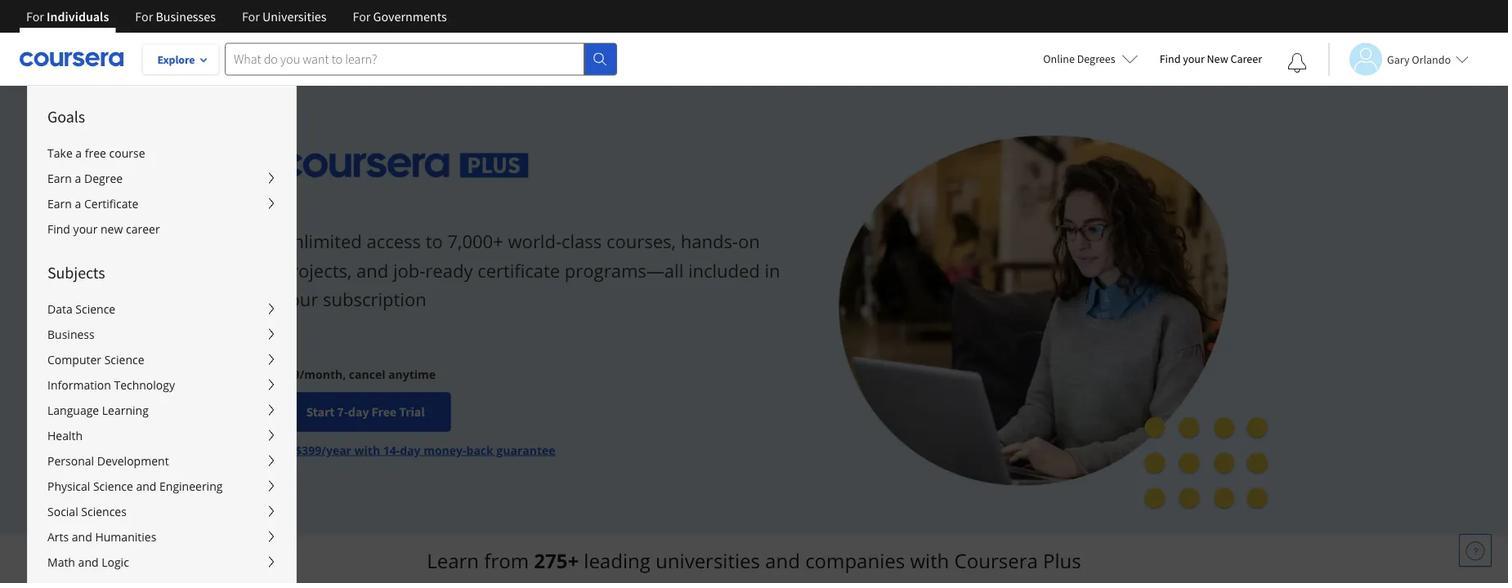 Task type: describe. For each thing, give the bounding box(es) containing it.
information technology
[[47, 378, 175, 393]]

find for find your new career
[[47, 222, 70, 237]]

coursera
[[955, 548, 1038, 575]]

universities
[[656, 548, 760, 575]]

$399
[[295, 443, 321, 458]]

trial
[[399, 404, 425, 420]]

universities
[[262, 8, 327, 25]]

/month,
[[300, 366, 346, 382]]

back
[[466, 443, 494, 458]]

social
[[47, 504, 78, 520]]

science for computer
[[104, 352, 144, 368]]

arts and humanities button
[[28, 525, 296, 550]]

projects,
[[280, 258, 352, 283]]

governments
[[373, 8, 447, 25]]

on
[[738, 229, 760, 254]]

show notifications image
[[1288, 53, 1307, 73]]

1 horizontal spatial day
[[400, 443, 421, 458]]

coursera image
[[20, 46, 123, 72]]

physical science and engineering button
[[28, 474, 296, 500]]

plus
[[1043, 548, 1081, 575]]

language
[[47, 403, 99, 419]]

career
[[1231, 52, 1262, 66]]

gary orlando
[[1387, 52, 1451, 67]]

for individuals
[[26, 8, 109, 25]]

course
[[109, 146, 145, 161]]

anytime
[[388, 366, 436, 382]]

find your new career link
[[28, 217, 296, 242]]

start
[[306, 404, 335, 420]]

7,000+
[[448, 229, 503, 254]]

day inside start 7-day free trial button
[[348, 404, 369, 420]]

data
[[47, 302, 73, 317]]

or
[[280, 443, 292, 458]]

275+
[[534, 548, 579, 575]]

find your new career
[[47, 222, 160, 237]]

coursera plus image
[[280, 153, 529, 178]]

physical
[[47, 479, 90, 495]]

earn a degree
[[47, 171, 123, 186]]

take a free course
[[47, 146, 145, 161]]

0 horizontal spatial with
[[354, 443, 380, 458]]

language learning button
[[28, 398, 296, 423]]

start 7-day free trial button
[[280, 393, 451, 432]]

math and logic button
[[28, 550, 296, 576]]

for businesses
[[135, 8, 216, 25]]

new
[[1207, 52, 1229, 66]]

degree
[[84, 171, 123, 186]]

engineering
[[159, 479, 223, 495]]

your inside unlimited access to 7,000+ world-class courses, hands-on projects, and job-ready certificate programs—all included in your subscription
[[280, 287, 318, 312]]

for for businesses
[[135, 8, 153, 25]]

banner navigation
[[13, 0, 460, 33]]

included
[[688, 258, 760, 283]]

earn a certificate button
[[28, 191, 296, 217]]

arts
[[47, 530, 69, 545]]

gary orlando button
[[1329, 43, 1469, 76]]

learning
[[102, 403, 149, 419]]

business button
[[28, 322, 296, 347]]

free
[[85, 146, 106, 161]]

from
[[484, 548, 529, 575]]

programs—all
[[565, 258, 684, 283]]

help center image
[[1466, 541, 1485, 561]]

online degrees
[[1043, 52, 1116, 66]]

technology
[[114, 378, 175, 393]]

physical science and engineering
[[47, 479, 223, 495]]

a for certificate
[[75, 196, 81, 212]]

health button
[[28, 423, 296, 449]]

class
[[562, 229, 602, 254]]

your for new
[[73, 222, 98, 237]]

start 7-day free trial
[[306, 404, 425, 420]]

learn from 275+ leading universities and companies with coursera plus
[[427, 548, 1081, 575]]

take
[[47, 146, 73, 161]]

guarantee
[[497, 443, 556, 458]]

language learning
[[47, 403, 149, 419]]

subjects
[[47, 263, 105, 283]]



Task type: locate. For each thing, give the bounding box(es) containing it.
$59
[[280, 366, 300, 382]]

learn
[[427, 548, 479, 575]]

and inside dropdown button
[[78, 555, 99, 571]]

certificate
[[478, 258, 560, 283]]

menu item
[[295, 85, 1064, 584]]

earn a certificate
[[47, 196, 138, 212]]

find down earn a certificate in the left top of the page
[[47, 222, 70, 237]]

0 vertical spatial day
[[348, 404, 369, 420]]

your left new at the top of the page
[[73, 222, 98, 237]]

humanities
[[95, 530, 156, 545]]

What do you want to learn? text field
[[225, 43, 585, 76]]

earn for earn a degree
[[47, 171, 72, 186]]

science up business
[[76, 302, 115, 317]]

for for governments
[[353, 8, 371, 25]]

your left new
[[1183, 52, 1205, 66]]

science for data
[[76, 302, 115, 317]]

earn down earn a degree
[[47, 196, 72, 212]]

0 horizontal spatial day
[[348, 404, 369, 420]]

development
[[97, 454, 169, 469]]

personal development button
[[28, 449, 296, 474]]

career
[[126, 222, 160, 237]]

and right arts
[[72, 530, 92, 545]]

ready
[[425, 258, 473, 283]]

a for degree
[[75, 171, 81, 186]]

unlimited
[[280, 229, 362, 254]]

a for free
[[76, 146, 82, 161]]

or $399 /year with 14-day money-back guarantee
[[280, 443, 556, 458]]

businesses
[[156, 8, 216, 25]]

social sciences
[[47, 504, 127, 520]]

your
[[1183, 52, 1205, 66], [73, 222, 98, 237], [280, 287, 318, 312]]

for left universities
[[242, 8, 260, 25]]

3 for from the left
[[242, 8, 260, 25]]

0 vertical spatial find
[[1160, 52, 1181, 66]]

day left money-
[[400, 443, 421, 458]]

4 for from the left
[[353, 8, 371, 25]]

gary
[[1387, 52, 1410, 67]]

/year
[[321, 443, 352, 458]]

online
[[1043, 52, 1075, 66]]

logic
[[102, 555, 129, 571]]

find
[[1160, 52, 1181, 66], [47, 222, 70, 237]]

and left the companies
[[765, 548, 800, 575]]

science down personal development
[[93, 479, 133, 495]]

for left "businesses"
[[135, 8, 153, 25]]

0 horizontal spatial your
[[73, 222, 98, 237]]

goals
[[47, 107, 85, 127]]

1 vertical spatial a
[[75, 171, 81, 186]]

find your new career link
[[1152, 49, 1270, 69]]

for left individuals
[[26, 8, 44, 25]]

0 vertical spatial your
[[1183, 52, 1205, 66]]

and left logic
[[78, 555, 99, 571]]

with left 14-
[[354, 443, 380, 458]]

7-
[[337, 404, 348, 420]]

and inside unlimited access to 7,000+ world-class courses, hands-on projects, and job-ready certificate programs—all included in your subscription
[[356, 258, 389, 283]]

1 for from the left
[[26, 8, 44, 25]]

with left coursera
[[910, 548, 949, 575]]

a left "free"
[[76, 146, 82, 161]]

leading
[[584, 548, 651, 575]]

your inside explore menu element
[[73, 222, 98, 237]]

find left new
[[1160, 52, 1181, 66]]

1 vertical spatial science
[[104, 352, 144, 368]]

2 vertical spatial your
[[280, 287, 318, 312]]

1 vertical spatial earn
[[47, 196, 72, 212]]

sciences
[[81, 504, 127, 520]]

earn a degree button
[[28, 166, 296, 191]]

and up subscription
[[356, 258, 389, 283]]

group
[[27, 85, 1064, 584]]

find for find your new career
[[1160, 52, 1181, 66]]

degrees
[[1077, 52, 1116, 66]]

to
[[426, 229, 443, 254]]

find your new career
[[1160, 52, 1262, 66]]

a left degree
[[75, 171, 81, 186]]

1 vertical spatial your
[[73, 222, 98, 237]]

2 for from the left
[[135, 8, 153, 25]]

1 vertical spatial day
[[400, 443, 421, 458]]

and
[[356, 258, 389, 283], [136, 479, 156, 495], [72, 530, 92, 545], [765, 548, 800, 575], [78, 555, 99, 571]]

computer
[[47, 352, 101, 368]]

None search field
[[225, 43, 617, 76]]

$59 /month, cancel anytime
[[280, 366, 436, 382]]

unlimited access to 7,000+ world-class courses, hands-on projects, and job-ready certificate programs—all included in your subscription
[[280, 229, 780, 312]]

science up the information technology
[[104, 352, 144, 368]]

day
[[348, 404, 369, 420], [400, 443, 421, 458]]

1 horizontal spatial find
[[1160, 52, 1181, 66]]

cancel
[[349, 366, 385, 382]]

for for individuals
[[26, 8, 44, 25]]

computer science button
[[28, 347, 296, 373]]

science
[[76, 302, 115, 317], [104, 352, 144, 368], [93, 479, 133, 495]]

job-
[[393, 258, 425, 283]]

health
[[47, 428, 83, 444]]

data science
[[47, 302, 115, 317]]

free
[[372, 404, 397, 420]]

a
[[76, 146, 82, 161], [75, 171, 81, 186], [75, 196, 81, 212]]

world-
[[508, 229, 562, 254]]

in
[[765, 258, 780, 283]]

information technology button
[[28, 373, 296, 398]]

personal
[[47, 454, 94, 469]]

personal development
[[47, 454, 169, 469]]

explore
[[157, 52, 195, 67]]

1 horizontal spatial with
[[910, 548, 949, 575]]

arts and humanities
[[47, 530, 156, 545]]

2 horizontal spatial your
[[1183, 52, 1205, 66]]

online degrees button
[[1030, 41, 1152, 77]]

information
[[47, 378, 111, 393]]

1 horizontal spatial your
[[280, 287, 318, 312]]

science for physical
[[93, 479, 133, 495]]

find inside explore menu element
[[47, 222, 70, 237]]

companies
[[805, 548, 905, 575]]

0 vertical spatial science
[[76, 302, 115, 317]]

1 vertical spatial with
[[910, 548, 949, 575]]

2 earn from the top
[[47, 196, 72, 212]]

1 vertical spatial find
[[47, 222, 70, 237]]

earn for earn a certificate
[[47, 196, 72, 212]]

science inside popup button
[[93, 479, 133, 495]]

1 earn from the top
[[47, 171, 72, 186]]

hands-
[[681, 229, 738, 254]]

your for new
[[1183, 52, 1205, 66]]

and down development
[[136, 479, 156, 495]]

day left free
[[348, 404, 369, 420]]

individuals
[[47, 8, 109, 25]]

for left governments
[[353, 8, 371, 25]]

2 vertical spatial science
[[93, 479, 133, 495]]

2 vertical spatial a
[[75, 196, 81, 212]]

with
[[354, 443, 380, 458], [910, 548, 949, 575]]

explore button
[[143, 45, 218, 74]]

data science button
[[28, 297, 296, 322]]

earn down take
[[47, 171, 72, 186]]

0 vertical spatial earn
[[47, 171, 72, 186]]

your down projects,
[[280, 287, 318, 312]]

certificate
[[84, 196, 138, 212]]

science inside popup button
[[76, 302, 115, 317]]

for universities
[[242, 8, 327, 25]]

access
[[367, 229, 421, 254]]

for governments
[[353, 8, 447, 25]]

computer science
[[47, 352, 144, 368]]

for for universities
[[242, 8, 260, 25]]

0 horizontal spatial find
[[47, 222, 70, 237]]

0 vertical spatial a
[[76, 146, 82, 161]]

math and logic
[[47, 555, 129, 571]]

money-
[[424, 443, 466, 458]]

courses,
[[607, 229, 676, 254]]

science inside dropdown button
[[104, 352, 144, 368]]

0 vertical spatial with
[[354, 443, 380, 458]]

a down earn a degree
[[75, 196, 81, 212]]

group containing goals
[[27, 85, 1064, 584]]

explore menu element
[[28, 86, 296, 584]]



Task type: vqa. For each thing, say whether or not it's contained in the screenshot.
"a" inside the the professional media and communication: in-demand skills will prepare you for a successful career in human resources, public relations, and digital media and marketing.
no



